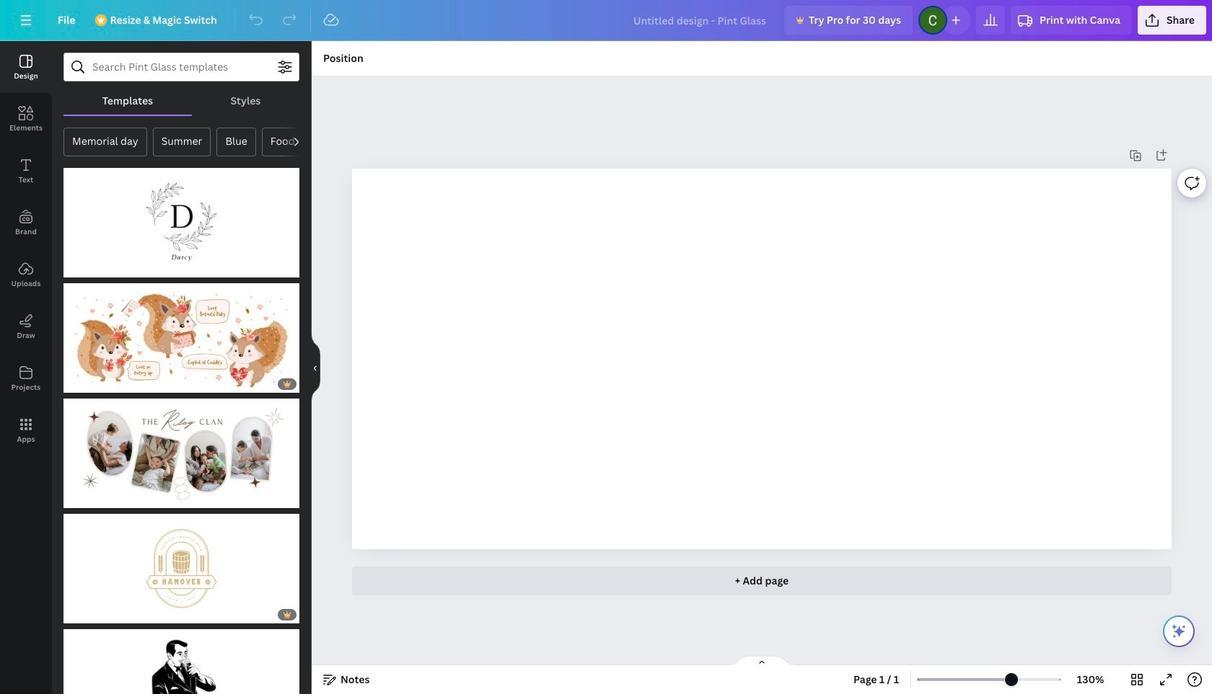 Task type: describe. For each thing, give the bounding box(es) containing it.
black elegant floral monogram name pint glass group
[[63, 159, 299, 278]]

black elegant floral monogram name pint glass image
[[63, 168, 299, 278]]

light brown and white premium beer pint glass group
[[63, 506, 299, 624]]

Search Pint Glass templates search field
[[92, 53, 271, 81]]

pink and brown cute playful illustrated squirrel love quote pint glass group
[[63, 275, 299, 393]]

hide image
[[311, 333, 320, 403]]

pink and brown cute playful illustrated squirrel love quote pint glass image
[[63, 284, 299, 393]]

show pages image
[[727, 656, 796, 667]]

side panel tab list
[[0, 41, 52, 457]]

Design title text field
[[622, 6, 779, 35]]



Task type: locate. For each thing, give the bounding box(es) containing it.
quick actions image
[[1170, 623, 1188, 641]]

black and white business pint glass image
[[63, 630, 299, 695]]

main menu bar
[[0, 0, 1212, 41]]

brown cream personal pint glass group
[[63, 390, 299, 509]]

black and white business pint glass group
[[63, 621, 299, 695]]

brown cream personal pint glass image
[[63, 399, 299, 509]]

Zoom button
[[1067, 669, 1114, 692]]



Task type: vqa. For each thing, say whether or not it's contained in the screenshot.
black elegant floral monogram name pint glass group
yes



